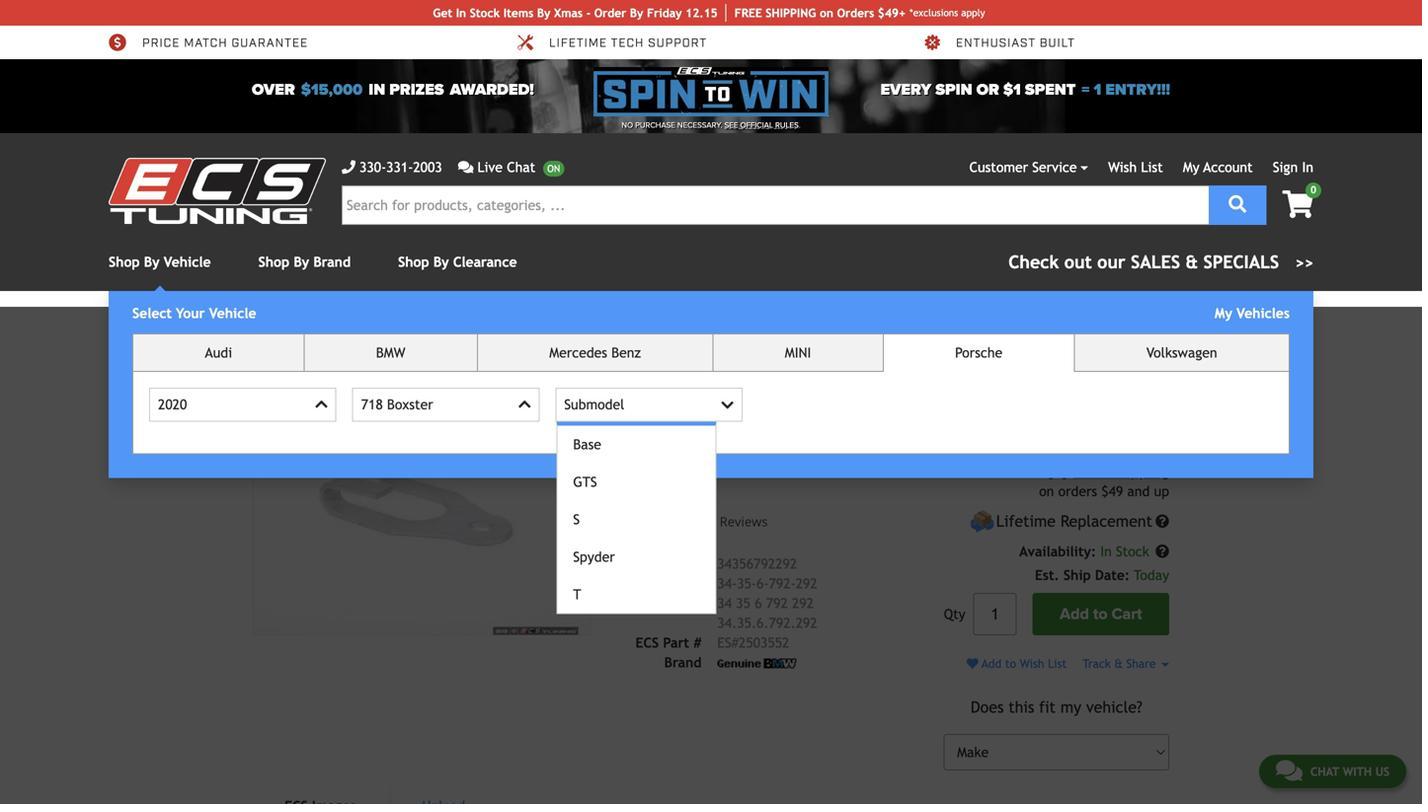 Task type: describe. For each thing, give the bounding box(es) containing it.
=
[[1082, 81, 1090, 100]]

292
[[796, 576, 818, 592]]

wear
[[797, 381, 854, 409]]

price
[[142, 35, 180, 51]]

&
[[1186, 252, 1198, 273]]

on inside "free shipping on orders $49 and up"
[[1039, 484, 1054, 500]]

benz
[[612, 345, 641, 361]]

match
[[184, 35, 228, 51]]

es#2503552 - 34356792292 - rear brake pad wear sensor - should be replaced each time brake pads are replaced. - genuine bmw - bmw image
[[253, 382, 591, 637]]

'select'
[[1013, 328, 1059, 343]]

shop for shop by vehicle
[[109, 254, 140, 270]]

ecs tuning 'spin to win' contest logo image
[[594, 67, 829, 117]]

to for add to wish list
[[1005, 657, 1016, 671]]

lifetime for lifetime replacement
[[996, 513, 1056, 531]]

mercedes
[[549, 345, 607, 361]]

sales
[[1131, 252, 1180, 273]]

enthusiast built
[[956, 35, 1075, 51]]

by for shop by vehicle
[[144, 254, 160, 270]]

and
[[1128, 484, 1150, 500]]

free shipping on orders $49 and up
[[1039, 462, 1169, 500]]

select your vehicle
[[132, 306, 256, 322]]

genuine bmw image
[[717, 659, 797, 669]]

s spyder
[[573, 512, 615, 565]]

to for add to cart
[[1093, 606, 1108, 624]]

price match guarantee
[[142, 35, 308, 51]]

s
[[573, 512, 580, 528]]

0
[[1311, 184, 1317, 196]]

free
[[735, 6, 762, 20]]

official
[[740, 121, 773, 130]]

shipping
[[1110, 462, 1169, 480]]

$49
[[1102, 484, 1123, 500]]

reviews
[[720, 513, 768, 531]]

vehicle?
[[1086, 699, 1143, 717]]

order
[[594, 6, 627, 20]]

34.35.6.792.292
[[717, 616, 818, 631]]

34 35 6 792 292
[[717, 596, 814, 612]]

add to wish list link
[[967, 657, 1067, 671]]

search image
[[1229, 196, 1247, 213]]

shop by vehicle link
[[109, 254, 211, 270]]

pads
[[851, 452, 880, 468]]

rear brake pad wear sensor
[[623, 381, 854, 435]]

ecs tuning image
[[109, 158, 326, 224]]

by for shop by brand
[[294, 254, 309, 270]]

brand for shop by brand
[[313, 254, 351, 270]]

vehicle
[[1121, 328, 1166, 343]]

4 reviews link
[[709, 513, 768, 531]]

today
[[1134, 568, 1169, 584]]

us
[[1376, 765, 1390, 779]]

be
[[668, 452, 684, 468]]

my account
[[1183, 160, 1253, 175]]

718
[[361, 397, 383, 413]]

my for my vehicles
[[1215, 306, 1233, 322]]

support
[[648, 35, 707, 51]]

1 vertical spatial list
[[1048, 657, 1067, 671]]

purchase
[[635, 121, 675, 130]]

your
[[176, 306, 205, 322]]

1
[[1094, 81, 1102, 100]]

necessary.
[[677, 121, 723, 130]]

up
[[1154, 484, 1169, 500]]

$1
[[1003, 81, 1021, 100]]

1 horizontal spatial list
[[1141, 160, 1163, 175]]

see
[[725, 121, 738, 130]]

my vehicles
[[1215, 306, 1290, 322]]

home page
[[270, 322, 328, 336]]

this product is lifetime replacement eligible image
[[970, 510, 995, 535]]

availability:
[[1019, 544, 1096, 560]]

*exclusions apply link
[[910, 5, 985, 20]]

shop by brand link
[[258, 254, 351, 270]]

entry!!!
[[1106, 81, 1170, 100]]

audi
[[205, 345, 232, 361]]

34356792292 34-35-6-792-292 34 35 6 792 292
[[717, 556, 818, 612]]

lifetime replacement
[[996, 513, 1153, 531]]

please tap 'select' to pick a vehicle
[[942, 328, 1166, 343]]

customer service
[[970, 160, 1077, 175]]

free ship ping on orders $49+ *exclusions apply
[[735, 6, 985, 20]]

0 link
[[1267, 183, 1322, 220]]

friday
[[647, 6, 682, 20]]

genuine
[[342, 322, 385, 336]]

heart image
[[967, 658, 979, 670]]

792-
[[769, 576, 796, 592]]

my
[[1061, 699, 1082, 717]]

stock for get
[[470, 6, 500, 20]]

es#
[[717, 635, 739, 651]]

chat with us
[[1311, 765, 1390, 779]]

free
[[1074, 462, 1105, 480]]

0 horizontal spatial chat
[[507, 160, 536, 175]]

clearance
[[453, 254, 517, 270]]

price match guarantee link
[[109, 34, 308, 51]]

vehicle for shop by vehicle
[[164, 254, 211, 270]]

specials
[[1204, 252, 1279, 273]]

bmw inside tab list
[[376, 345, 406, 361]]

customer service button
[[970, 157, 1089, 178]]

shopping cart image
[[1283, 191, 1314, 218]]

availability: in stock
[[1019, 544, 1154, 560]]

customer
[[970, 160, 1028, 175]]

shop by brand
[[258, 254, 351, 270]]

2003
[[413, 160, 442, 175]]

enthusiast
[[956, 35, 1036, 51]]

boxster
[[387, 397, 433, 413]]

select for select your vehicle
[[132, 306, 172, 322]]

1 vertical spatial wish
[[1020, 657, 1045, 671]]

my vehicles link
[[1215, 306, 1290, 322]]

wish list link
[[1108, 160, 1163, 175]]



Task type: vqa. For each thing, say whether or not it's contained in the screenshot.
audi b6 parts & accessories link
no



Task type: locate. For each thing, give the bounding box(es) containing it.
1 horizontal spatial chat
[[1311, 765, 1339, 779]]

by for shop by clearance
[[433, 254, 449, 270]]

on down free shipping icon
[[1039, 484, 1054, 500]]

in for get
[[456, 6, 466, 20]]

wish right service
[[1108, 160, 1137, 175]]

shop by clearance link
[[398, 254, 517, 270]]

0 vertical spatial chat
[[507, 160, 536, 175]]

my for my account
[[1183, 160, 1200, 175]]

stock left items
[[470, 6, 500, 20]]

list
[[1141, 160, 1163, 175], [1048, 657, 1067, 671]]

with
[[1343, 765, 1372, 779]]

to
[[1062, 328, 1075, 343], [1093, 606, 1108, 624], [1005, 657, 1016, 671]]

home
[[270, 322, 300, 336]]

1 horizontal spatial my
[[1215, 306, 1233, 322]]

stock for availability:
[[1116, 544, 1149, 560]]

0 vertical spatial brand
[[313, 254, 351, 270]]

1 vertical spatial chat
[[1311, 765, 1339, 779]]

time
[[779, 452, 808, 468]]

select left your
[[132, 306, 172, 322]]

1 vertical spatial lifetime
[[996, 513, 1056, 531]]

stock left question circle image
[[1116, 544, 1149, 560]]

es# 2503552 brand
[[664, 635, 790, 671]]

1 horizontal spatial lifetime
[[996, 513, 1056, 531]]

a
[[1109, 328, 1117, 343]]

34.35.6.792.292 ecs part #
[[636, 616, 818, 651]]

chat left with
[[1311, 765, 1339, 779]]

shop
[[109, 254, 140, 270], [258, 254, 290, 270], [398, 254, 429, 270]]

to inside the add to cart button
[[1093, 606, 1108, 624]]

over $15,000 in prizes
[[252, 81, 444, 100]]

shop for shop by brand
[[258, 254, 290, 270]]

t
[[573, 587, 581, 603]]

free shipping image
[[1047, 466, 1069, 480]]

0 horizontal spatial add
[[982, 657, 1002, 671]]

bmw down 'genuine bmw' link
[[376, 345, 406, 361]]

page
[[304, 322, 328, 336]]

1 vertical spatial in
[[1302, 160, 1314, 175]]

1 horizontal spatial stock
[[1116, 544, 1149, 560]]

2 vertical spatial in
[[1101, 544, 1112, 560]]

bmw right genuine
[[389, 322, 414, 336]]

0 horizontal spatial in
[[456, 6, 466, 20]]

1 vertical spatial on
[[1039, 484, 1054, 500]]

lifetime tech support link
[[516, 34, 707, 51]]

0 vertical spatial select
[[132, 306, 172, 322]]

or
[[977, 81, 999, 100]]

330-
[[360, 160, 386, 175]]

to left pick at top
[[1062, 328, 1075, 343]]

date:
[[1095, 568, 1130, 584]]

on
[[820, 6, 834, 20], [1039, 484, 1054, 500]]

lifetime down the get in stock items by xmas - order by friday 12.15
[[549, 35, 607, 51]]

live
[[478, 160, 503, 175]]

add inside button
[[1060, 606, 1089, 624]]

add down ship
[[1060, 606, 1089, 624]]

2 horizontal spatial in
[[1302, 160, 1314, 175]]

add to cart button
[[1033, 594, 1169, 636]]

0 vertical spatial to
[[1062, 328, 1075, 343]]

1 vertical spatial add
[[982, 657, 1002, 671]]

pad
[[751, 381, 790, 409]]

1 shop from the left
[[109, 254, 140, 270]]

select
[[132, 306, 172, 322], [1115, 328, 1150, 341]]

1 horizontal spatial brand
[[664, 655, 702, 671]]

0 horizontal spatial list
[[1048, 657, 1067, 671]]

1 horizontal spatial add
[[1060, 606, 1089, 624]]

over
[[252, 81, 295, 100]]

by left xmas
[[537, 6, 551, 20]]

brand for es# 2503552 brand
[[664, 655, 702, 671]]

0 vertical spatial on
[[820, 6, 834, 20]]

*exclusions
[[910, 7, 958, 18]]

1 horizontal spatial wish
[[1108, 160, 1137, 175]]

0 vertical spatial vehicle
[[164, 254, 211, 270]]

every
[[881, 81, 932, 100]]

chat right the live
[[507, 160, 536, 175]]

0 vertical spatial lifetime
[[549, 35, 607, 51]]

0 vertical spatial my
[[1183, 160, 1200, 175]]

0 horizontal spatial lifetime
[[549, 35, 607, 51]]

0 horizontal spatial to
[[1005, 657, 1016, 671]]

tab list
[[132, 334, 1290, 615]]

enthusiast built link
[[923, 34, 1075, 51]]

shop for shop by clearance
[[398, 254, 429, 270]]

vehicle for select your vehicle
[[209, 306, 256, 322]]

1 vertical spatial my
[[1215, 306, 1233, 322]]

tab list containing audi
[[132, 334, 1290, 615]]

rear
[[623, 381, 674, 409]]

by left the clearance
[[433, 254, 449, 270]]

on right ping
[[820, 6, 834, 20]]

1 horizontal spatial to
[[1062, 328, 1075, 343]]

sign in link
[[1273, 160, 1314, 175]]

1 vertical spatial vehicle
[[209, 306, 256, 322]]

1 vertical spatial select
[[1115, 328, 1150, 341]]

1 vertical spatial bmw
[[376, 345, 406, 361]]

list up does this fit my vehicle?
[[1048, 657, 1067, 671]]

wish
[[1108, 160, 1137, 175], [1020, 657, 1045, 671]]

cart
[[1112, 606, 1142, 624]]

question circle image
[[1156, 545, 1169, 559]]

330-331-2003
[[360, 160, 442, 175]]

vehicle up audi
[[209, 306, 256, 322]]

get
[[433, 6, 452, 20]]

add to wish list
[[979, 657, 1067, 671]]

0 horizontal spatial shop
[[109, 254, 140, 270]]

by
[[537, 6, 551, 20], [630, 6, 643, 20], [144, 254, 160, 270], [294, 254, 309, 270], [433, 254, 449, 270]]

brand down part on the left of the page
[[664, 655, 702, 671]]

1 horizontal spatial select
[[1115, 328, 1150, 341]]

please
[[942, 328, 985, 343]]

in for sign
[[1302, 160, 1314, 175]]

brand inside es# 2503552 brand
[[664, 655, 702, 671]]

add for add to wish list
[[982, 657, 1002, 671]]

add right heart icon
[[982, 657, 1002, 671]]

wish up this
[[1020, 657, 1045, 671]]

in right get
[[456, 6, 466, 20]]

#
[[694, 635, 702, 651]]

account
[[1204, 160, 1253, 175]]

2 vertical spatial to
[[1005, 657, 1016, 671]]

0 vertical spatial in
[[456, 6, 466, 20]]

lifetime right 'this product is lifetime replacement eligible' image
[[996, 513, 1056, 531]]

0 horizontal spatial my
[[1183, 160, 1200, 175]]

0 horizontal spatial wish
[[1020, 657, 1045, 671]]

0 vertical spatial list
[[1141, 160, 1163, 175]]

0 horizontal spatial on
[[820, 6, 834, 20]]

0 vertical spatial wish
[[1108, 160, 1137, 175]]

in right sign
[[1302, 160, 1314, 175]]

my left "account"
[[1183, 160, 1200, 175]]

get in stock items by xmas - order by friday 12.15
[[433, 6, 718, 20]]

by right order
[[630, 6, 643, 20]]

list left my account
[[1141, 160, 1163, 175]]

rules
[[775, 121, 799, 130]]

in
[[456, 6, 466, 20], [1302, 160, 1314, 175], [1101, 544, 1112, 560]]

est.
[[1035, 568, 1059, 584]]

shop left the clearance
[[398, 254, 429, 270]]

1 horizontal spatial on
[[1039, 484, 1054, 500]]

shop up home
[[258, 254, 290, 270]]

331-
[[386, 160, 413, 175]]

in up est. ship date: today
[[1101, 544, 1112, 560]]

chat with us link
[[1259, 756, 1407, 789]]

35-
[[737, 576, 757, 592]]

2503552
[[739, 635, 790, 651]]

select for select
[[1115, 328, 1150, 341]]

1 vertical spatial stock
[[1116, 544, 1149, 560]]

shop up select your vehicle
[[109, 254, 140, 270]]

2 horizontal spatial to
[[1093, 606, 1108, 624]]

in
[[369, 81, 385, 100]]

3 shop from the left
[[398, 254, 429, 270]]

Search text field
[[342, 186, 1209, 225]]

does this fit my vehicle?
[[971, 699, 1143, 717]]

sign in
[[1273, 160, 1314, 175]]

base
[[573, 437, 601, 453]]

brand up page
[[313, 254, 351, 270]]

lifetime for lifetime tech support
[[549, 35, 607, 51]]

0 vertical spatial bmw
[[389, 322, 414, 336]]

porsche
[[955, 345, 1003, 361]]

to left "cart"
[[1093, 606, 1108, 624]]

1 vertical spatial to
[[1093, 606, 1108, 624]]

does
[[971, 699, 1004, 717]]

comments image
[[458, 161, 474, 174]]

1 horizontal spatial in
[[1101, 544, 1112, 560]]

vehicles
[[1237, 306, 1290, 322]]

qty
[[944, 607, 966, 623]]

2 horizontal spatial shop
[[398, 254, 429, 270]]

2 shop from the left
[[258, 254, 290, 270]]

in for availability:
[[1101, 544, 1112, 560]]

4
[[709, 513, 716, 531]]

1 vertical spatial brand
[[664, 655, 702, 671]]

orders
[[837, 6, 874, 20]]

$15,000
[[301, 81, 363, 100]]

lifetime
[[549, 35, 607, 51], [996, 513, 1056, 531]]

service
[[1032, 160, 1077, 175]]

0 vertical spatial stock
[[470, 6, 500, 20]]

to right heart icon
[[1005, 657, 1016, 671]]

phone image
[[342, 161, 356, 174]]

1 horizontal spatial shop
[[258, 254, 290, 270]]

each
[[746, 452, 775, 468]]

select right pick at top
[[1115, 328, 1150, 341]]

gts
[[573, 475, 597, 490]]

12.15
[[686, 6, 718, 20]]

vehicle up your
[[164, 254, 211, 270]]

should be replaced each time brake pads are replaced.
[[623, 452, 904, 488]]

my
[[1183, 160, 1200, 175], [1215, 306, 1233, 322]]

None text field
[[974, 594, 1017, 636]]

0 horizontal spatial brand
[[313, 254, 351, 270]]

my left vehicles
[[1215, 306, 1233, 322]]

no
[[622, 121, 633, 130]]

0 vertical spatial add
[[1060, 606, 1089, 624]]

by up 'home page' link
[[294, 254, 309, 270]]

should
[[623, 452, 664, 468]]

add for add to cart
[[1060, 606, 1089, 624]]

replaced
[[688, 452, 742, 468]]

0 horizontal spatial stock
[[470, 6, 500, 20]]

0 horizontal spatial select
[[132, 306, 172, 322]]

by up select your vehicle
[[144, 254, 160, 270]]

question circle image
[[1156, 515, 1169, 529]]

spin
[[936, 81, 973, 100]]

ship
[[1064, 568, 1091, 584]]



